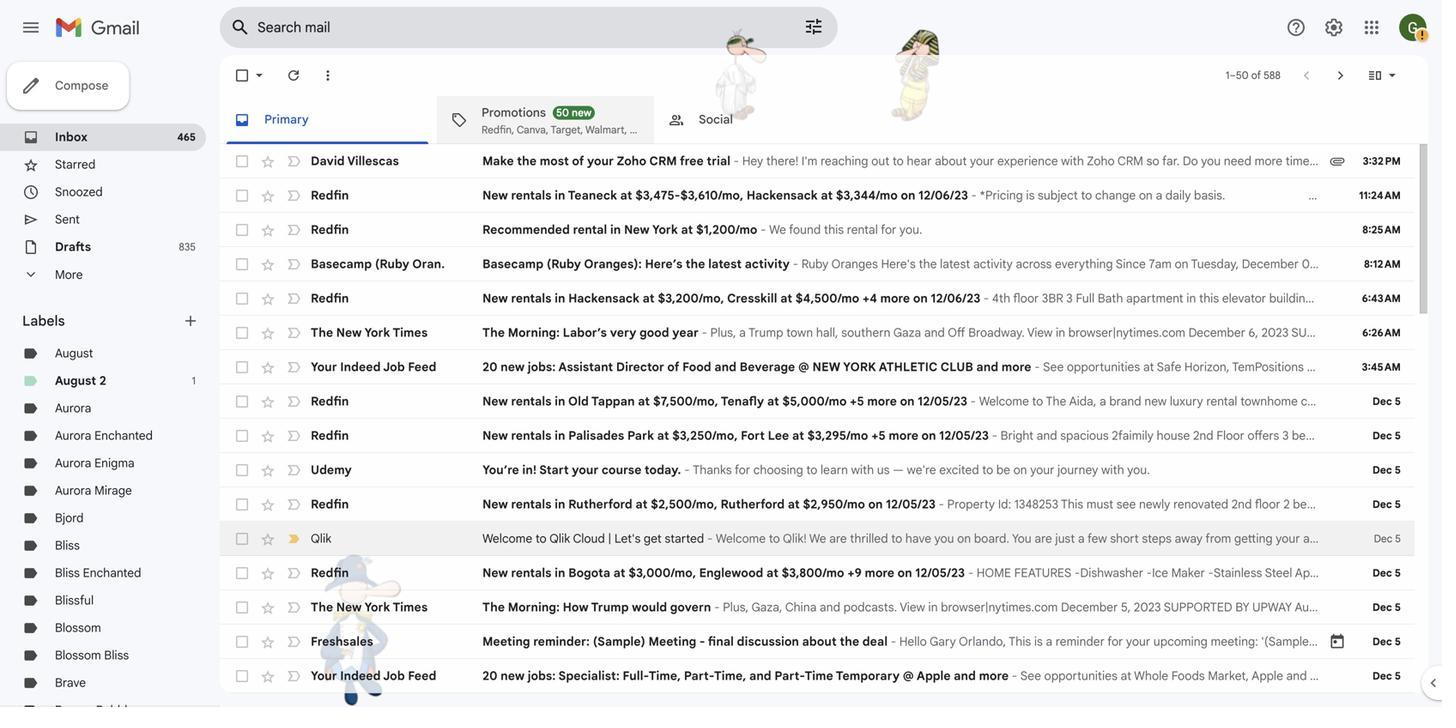 Task type: describe. For each thing, give the bounding box(es) containing it.
2 meeting from the left
[[649, 635, 697, 650]]

row containing freshsales
[[220, 625, 1415, 660]]

headshot
[[1336, 600, 1388, 615]]

fort
[[741, 429, 765, 444]]

1 horizontal spatial 2023
[[1262, 325, 1289, 341]]

2 horizontal spatial a
[[1156, 188, 1163, 203]]

- right activity
[[793, 257, 799, 272]]

new rentals in teaneck at $3,475-$3,610/mo, hackensack at $3,344/mo on 12/06/23 - *pricing is subject to change on a daily basis. ‌ ‌ ‌ ‌ ‌ ‌ ‌ ‌ ‌ ‌ ‌ ‌ ‌ ‌ ‌ ‌ ‌ ‌ ‌ ‌ ‌ ‌ ‌ ‌ ‌ ‌ ‌ ‌ ‌ ‌ ‌ ‌ ‌ ‌ ‌ ‌ ‌ ‌ ‌ ‌ ‌ ‌ ‌ ‌ ‌ ‌ ‌ ‌ ‌ ‌ ‌ ‌ ‌ ‌ ‌ ‌ ‌ ‌ ‌ ‌ ‌ ‌ ‌ ‌ ‌ ‌ ‌ ‌ ‌ ‌ 
[[483, 188, 1443, 203]]

2 row from the top
[[220, 179, 1443, 213]]

2 apple from the left
[[1252, 669, 1284, 684]]

assistant
[[559, 360, 613, 375]]

aurora for the aurora link
[[55, 401, 91, 416]]

dec for new rentals in rutherford at $2,500/mo, rutherford at $2,950/mo on 12/05/23 -
[[1373, 499, 1393, 511]]

28 ͏‌ from the left
[[1234, 463, 1237, 478]]

12/05/23 down 'club'
[[918, 394, 968, 409]]

starred link
[[55, 157, 96, 172]]

2 your from the top
[[311, 669, 337, 684]]

14 ͏‌ from the left
[[1191, 463, 1194, 478]]

$2,500/mo,
[[651, 497, 718, 512]]

- right today.
[[685, 463, 690, 478]]

dec for new rentals in palisades park at $3,250/mo, fort lee at $3,295/mo +5 more on 12/05/23 -
[[1373, 430, 1393, 443]]

so
[[1147, 154, 1160, 169]]

on right be
[[1014, 463, 1028, 478]]

rentals for rutherford
[[511, 497, 552, 512]]

to left cloud
[[536, 532, 547, 547]]

the new york times for the morning: how trump would govern - plus, gaza, china and podcasts. view in browser|nytimes.com december 5, 2023 supported by upway author headshot by david l
[[311, 600, 428, 615]]

at left "whole"
[[1121, 669, 1132, 684]]

10 ͏‌ from the left
[[1178, 463, 1181, 478]]

aurora for aurora enchanted
[[55, 429, 91, 444]]

on down athletic on the right of page
[[900, 394, 915, 409]]

12/05/23 up have
[[886, 497, 936, 512]]

at right tenafly
[[768, 394, 780, 409]]

5 for the morning: how trump would govern - plus, gaza, china and podcasts. view in browser|nytimes.com december 5, 2023 supported by upway author headshot by david l
[[1396, 602, 1402, 614]]

5 for welcome to qlik cloud | let's get started - welcome to qlik! we are thrilled to have you on board. you are just a few short steps away from getting your analytics up and running. 
[[1396, 533, 1402, 546]]

35 ͏‌ from the left
[[1255, 463, 1258, 478]]

your up *pricing
[[970, 154, 995, 169]]

16 row from the top
[[220, 660, 1443, 694]]

compose button
[[7, 62, 129, 110]]

more down broadway.
[[1002, 360, 1032, 375]]

0 vertical spatial you.
[[900, 222, 923, 237]]

1 vertical spatial browser|nytimes.com
[[941, 600, 1058, 615]]

david villescas
[[311, 154, 399, 169]]

1 indeed from the top
[[340, 360, 381, 375]]

21 ͏‌ from the left
[[1212, 463, 1215, 478]]

out
[[872, 154, 890, 169]]

basecamp for basecamp (ruby oran.
[[311, 257, 372, 272]]

0 vertical spatial 12/06/23
[[919, 188, 969, 203]]

search mail image
[[225, 12, 256, 43]]

(sample)
[[593, 635, 646, 650]]

- left final
[[700, 635, 706, 650]]

gaza,
[[752, 600, 783, 615]]

to left qlik!
[[769, 532, 780, 547]]

i'm
[[802, 154, 818, 169]]

2 time, from the left
[[714, 669, 747, 684]]

good
[[640, 325, 670, 341]]

dec 5 for new rentals in bogota at $3,000/mo, englewood at $3,800/mo +9 more on 12/05/23 -
[[1373, 567, 1402, 580]]

in right broadway.
[[1056, 325, 1066, 341]]

11 ͏‌ from the left
[[1181, 463, 1185, 478]]

to right subject
[[1082, 188, 1093, 203]]

langone
[[1337, 669, 1385, 684]]

qlik!
[[783, 532, 807, 547]]

at up get
[[636, 497, 648, 512]]

inbox
[[55, 130, 88, 145]]

1 vertical spatial +5
[[872, 429, 886, 444]]

primary tab
[[220, 96, 435, 144]]

- left see
[[1012, 669, 1018, 684]]

villescas
[[347, 154, 399, 169]]

redfin for new rentals in rutherford at $2,500/mo, rutherford at $2,950/mo on 12/05/23
[[311, 497, 349, 512]]

0 horizontal spatial with
[[852, 463, 874, 478]]

aurora for aurora mirage
[[55, 484, 91, 499]]

bliss for bliss enchanted
[[55, 566, 80, 581]]

new for new rentals in teaneck at $3,475-$3,610/mo, hackensack at $3,344/mo on 12/06/23 - *pricing is subject to change on a daily basis. ‌ ‌ ‌ ‌ ‌ ‌ ‌ ‌ ‌ ‌ ‌ ‌ ‌ ‌ ‌ ‌ ‌ ‌ ‌ ‌ ‌ ‌ ‌ ‌ ‌ ‌ ‌ ‌ ‌ ‌ ‌ ‌ ‌ ‌ ‌ ‌ ‌ ‌ ‌ ‌ ‌ ‌ ‌ ‌ ‌ ‌ ‌ ‌ ‌ ‌ ‌ ‌ ‌ ‌ ‌ ‌ ‌ ‌ ‌ ‌ ‌ ‌ ‌ ‌ ‌ ‌ ‌ ‌ ‌ ‌ 
[[483, 188, 508, 203]]

morning: for how
[[508, 600, 560, 615]]

6,
[[1249, 325, 1259, 341]]

23 ͏‌ from the left
[[1218, 463, 1221, 478]]

row containing basecamp (ruby oran.
[[220, 247, 1415, 282]]

- down excited
[[939, 497, 945, 512]]

0 horizontal spatial @
[[799, 360, 810, 375]]

dec for new rentals in old tappan at $7,500/mo, tenafly at $5,000/mo +5 more on 12/05/23 -
[[1373, 395, 1393, 408]]

cloud
[[573, 532, 605, 547]]

24 ͏‌ from the left
[[1221, 463, 1225, 478]]

udemy
[[311, 463, 352, 478]]

12 ͏‌ from the left
[[1185, 463, 1188, 478]]

thanks
[[693, 463, 732, 478]]

5 row from the top
[[220, 282, 1415, 316]]

gaza
[[894, 325, 922, 341]]

more button
[[0, 261, 206, 289]]

on down you're in! start your course today. - thanks for choosing to learn with us — we're excited to be on your journey with you. ͏‌ ͏‌ ͏‌ ͏‌ ͏‌ ͏‌ ͏‌ ͏‌ ͏‌ ͏‌ ͏‌ ͏‌ ͏‌ ͏‌ ͏‌ ͏‌ ͏‌ ͏‌ ͏‌ ͏‌ ͏‌ ͏‌ ͏‌ ͏‌ ͏‌ ͏‌ ͏‌ ͏‌ ͏‌ ͏‌ ͏‌ ͏‌ ͏‌ ͏‌ ͏‌ ͏‌ ͏‌
[[869, 497, 883, 512]]

1 vertical spatial david
[[1408, 600, 1439, 615]]

dec 5 for the morning: how trump would govern - plus, gaza, china and podcasts. view in browser|nytimes.com december 5, 2023 supported by upway author headshot by david l
[[1373, 602, 1402, 614]]

social tab
[[654, 96, 871, 144]]

- up be
[[992, 429, 998, 444]]

tenafly
[[721, 394, 765, 409]]

0 horizontal spatial a
[[740, 325, 746, 341]]

in for new rentals in bogota at $3,000/mo, englewood at $3,800/mo +9 more on 12/05/23 -
[[555, 566, 566, 581]]

5 for new rentals in bogota at $3,000/mo, englewood at $3,800/mo +9 more on 12/05/23 -
[[1396, 567, 1402, 580]]

at up good
[[643, 291, 655, 306]]

you
[[1013, 532, 1032, 547]]

1 horizontal spatial trump
[[749, 325, 784, 341]]

bjord link
[[55, 511, 84, 526]]

1 vertical spatial you
[[935, 532, 955, 547]]

1 vertical spatial you.
[[1128, 463, 1151, 478]]

redfin for new rentals in teaneck at $3,475-$3,610/mo, hackensack at $3,344/mo on 12/06/23
[[311, 188, 349, 203]]

refresh image
[[285, 67, 302, 84]]

have
[[906, 532, 932, 547]]

at right cresskill
[[781, 291, 793, 306]]

new for new rentals in bogota at $3,000/mo, englewood at $3,800/mo +9 more on 12/05/23 -
[[483, 566, 508, 581]]

- right deal
[[891, 635, 897, 650]]

reminder:
[[533, 635, 590, 650]]

august link
[[55, 346, 93, 361]]

2 indeed from the top
[[340, 669, 381, 684]]

20 new jobs: assistant director of food and beverage @ new york athletic club and more -
[[483, 360, 1044, 375]]

dec 5 for you're in! start your course today. - thanks for choosing to learn with us — we're excited to be on your journey with you. ͏‌ ͏‌ ͏‌ ͏‌ ͏‌ ͏‌ ͏‌ ͏‌ ͏‌ ͏‌ ͏‌ ͏‌ ͏‌ ͏‌ ͏‌ ͏‌ ͏‌ ͏‌ ͏‌ ͏‌ ͏‌ ͏‌ ͏‌ ͏‌ ͏‌ ͏‌ ͏‌ ͏‌ ͏‌ ͏‌ ͏‌ ͏‌ ͏‌ ͏‌ ͏‌ ͏‌ ͏‌
[[1373, 464, 1402, 477]]

12/05/23 down have
[[916, 566, 965, 581]]

aurora enchanted link
[[55, 429, 153, 444]]

discussion
[[737, 635, 799, 650]]

very
[[610, 325, 637, 341]]

at up the this
[[821, 188, 833, 203]]

time
[[1286, 154, 1310, 169]]

and right china
[[820, 600, 841, 615]]

2 zoho from the left
[[1088, 154, 1115, 169]]

- up activity
[[761, 222, 766, 237]]

and down discussion
[[750, 669, 772, 684]]

august for "august" link on the left
[[55, 346, 93, 361]]

1 for 1
[[192, 375, 196, 388]]

jobs: for assistant
[[528, 360, 556, 375]]

2 rutherford from the left
[[721, 497, 785, 512]]

2 job from the top
[[383, 669, 405, 684]]

2 your indeed job feed from the top
[[311, 669, 437, 684]]

2 qlik from the left
[[550, 532, 570, 547]]

on left board.
[[958, 532, 971, 547]]

welcome to qlik cloud | let's get started - welcome to qlik! we are thrilled to have you on board. you are just a few short steps away from getting your analytics up and running. 
[[483, 532, 1443, 547]]

31 ͏‌ from the left
[[1243, 463, 1246, 478]]

how
[[563, 600, 589, 615]]

broadway.
[[969, 325, 1025, 341]]

athletic
[[879, 360, 938, 375]]

labels navigation
[[0, 55, 220, 708]]

start
[[540, 463, 569, 478]]

13 row from the top
[[220, 557, 1415, 591]]

2 crm from the left
[[1118, 154, 1144, 169]]

brave
[[55, 676, 86, 691]]

1 ͏‌ from the left
[[1151, 463, 1154, 478]]

2 horizontal spatial with
[[1102, 463, 1125, 478]]

on up "gaza"
[[914, 291, 928, 306]]

2 vertical spatial a
[[1079, 532, 1085, 547]]

need
[[1225, 154, 1252, 169]]

temporary
[[836, 669, 900, 684]]

new rentals in old tappan at $7,500/mo, tenafly at $5,000/mo +5 more on 12/05/23 -
[[483, 394, 980, 409]]

1 your from the top
[[311, 360, 337, 375]]

englewood
[[700, 566, 764, 581]]

1 vertical spatial view
[[900, 600, 926, 615]]

32 ͏‌ from the left
[[1246, 463, 1249, 478]]

0 horizontal spatial +5
[[850, 394, 865, 409]]

hey
[[743, 154, 764, 169]]

1 zoho from the left
[[617, 154, 647, 169]]

- right year
[[702, 325, 708, 341]]

2 vertical spatial the
[[840, 635, 860, 650]]

1 horizontal spatial the
[[686, 257, 706, 272]]

1 50 of 588
[[1226, 69, 1281, 82]]

0 vertical spatial york
[[652, 222, 678, 237]]

18 ͏‌ from the left
[[1203, 463, 1206, 478]]

1 vertical spatial of
[[572, 154, 584, 169]]

|
[[608, 532, 612, 547]]

new for new rentals in rutherford at $2,500/mo, rutherford at $2,950/mo on 12/05/23 -
[[483, 497, 508, 512]]

short
[[1111, 532, 1139, 547]]

30 ͏‌ from the left
[[1240, 463, 1243, 478]]

1 part- from the left
[[684, 669, 714, 684]]

hear
[[907, 154, 932, 169]]

1 job from the top
[[383, 360, 405, 375]]

settings image
[[1324, 17, 1345, 38]]

- down 'club'
[[971, 394, 976, 409]]

podcasts.
[[844, 600, 898, 615]]

off
[[948, 325, 966, 341]]

new for 50 new
[[572, 106, 592, 119]]

1 horizontal spatial browser|nytimes.com
[[1069, 325, 1186, 341]]

1 vertical spatial december
[[1062, 600, 1118, 615]]

6:43 am
[[1363, 292, 1402, 305]]

drafts
[[55, 240, 91, 255]]

social
[[699, 112, 733, 127]]

on down 'hear' on the right top
[[901, 188, 916, 203]]

we're
[[907, 463, 937, 478]]

park
[[628, 429, 654, 444]]

more right +9
[[865, 566, 895, 581]]

on down have
[[898, 566, 913, 581]]

- left hey
[[734, 154, 740, 169]]

health
[[1388, 669, 1424, 684]]

0 vertical spatial david
[[311, 154, 345, 169]]

found
[[789, 222, 821, 237]]

teaneck
[[568, 188, 617, 203]]

mirage
[[94, 484, 132, 499]]

1 horizontal spatial with
[[1062, 154, 1085, 169]]

aurora enigma
[[55, 456, 135, 471]]

20 for 20 new jobs: assistant director of food and beverage @ new york athletic club and more -
[[483, 360, 498, 375]]

on up we're
[[922, 429, 937, 444]]

blossom bliss link
[[55, 648, 129, 663]]

11:24 am
[[1360, 189, 1402, 202]]

26 ͏‌ from the left
[[1228, 463, 1231, 478]]

20 ͏‌ from the left
[[1209, 463, 1212, 478]]

19 ͏‌ from the left
[[1206, 463, 1209, 478]]

1 time, from the left
[[649, 669, 681, 684]]

at right tappan
[[638, 394, 650, 409]]

1 welcome from the left
[[483, 532, 533, 547]]

more image
[[319, 67, 337, 84]]

0 horizontal spatial trump
[[591, 600, 629, 615]]

0 horizontal spatial the
[[517, 154, 537, 169]]

more up the '—'
[[889, 429, 919, 444]]

0 vertical spatial supported
[[1292, 325, 1361, 341]]

bjord
[[55, 511, 84, 526]]

experience
[[998, 154, 1059, 169]]

1 your indeed job feed from the top
[[311, 360, 437, 375]]

rentals for hackensack
[[511, 291, 552, 306]]

on right change
[[1140, 188, 1153, 203]]

2
[[99, 374, 106, 389]]

1 crm from the left
[[650, 154, 677, 169]]

learn
[[821, 463, 848, 478]]

$3,000/mo,
[[629, 566, 696, 581]]

13 ͏‌ from the left
[[1188, 463, 1191, 478]]

row containing david villescas
[[220, 144, 1443, 179]]

(ruby for oranges):
[[547, 257, 581, 272]]

main content containing promotions
[[220, 55, 1443, 708]]

is
[[1027, 188, 1035, 203]]

$2,950/mo
[[803, 497, 866, 512]]

york for the morning: labor's very good year
[[365, 325, 390, 341]]

0 vertical spatial for
[[881, 222, 897, 237]]

advanced search options image
[[797, 9, 831, 44]]

your left journey
[[1031, 463, 1055, 478]]

snoozed link
[[55, 185, 103, 200]]

china
[[786, 600, 817, 615]]

in for new rentals in hackensack at $3,200/mo, cresskill at $4,500/mo +4 more on 12/06/23 -
[[555, 291, 566, 306]]

you're
[[483, 463, 519, 478]]

2 rental from the left
[[847, 222, 878, 237]]

- up broadway.
[[984, 291, 990, 306]]

0 horizontal spatial about
[[803, 635, 837, 650]]

away
[[1175, 532, 1203, 547]]

year
[[673, 325, 699, 341]]

redfin for new rentals in old tappan at $7,500/mo, tenafly at $5,000/mo +5 more on 12/05/23
[[311, 394, 349, 409]]

blossom for blossom link
[[55, 621, 101, 636]]

aurora enchanted
[[55, 429, 153, 444]]

1 apple from the left
[[917, 669, 951, 684]]

hall,
[[817, 325, 839, 341]]

in for new rentals in palisades park at $3,250/mo, fort lee at $3,295/mo +5 more on 12/05/23 -
[[555, 429, 566, 444]]

- down welcome to qlik cloud | let's get started - welcome to qlik! we are thrilled to have you on board. you are just a few short steps away from getting your analytics up and running.
[[968, 566, 974, 581]]

1 horizontal spatial we
[[810, 532, 827, 547]]

deal
[[863, 635, 888, 650]]

in for new rentals in teaneck at $3,475-$3,610/mo, hackensack at $3,344/mo on 12/06/23 - *pricing is subject to change on a daily basis. ‌ ‌ ‌ ‌ ‌ ‌ ‌ ‌ ‌ ‌ ‌ ‌ ‌ ‌ ‌ ‌ ‌ ‌ ‌ ‌ ‌ ‌ ‌ ‌ ‌ ‌ ‌ ‌ ‌ ‌ ‌ ‌ ‌ ‌ ‌ ‌ ‌ ‌ ‌ ‌ ‌ ‌ ‌ ‌ ‌ ‌ ‌ ‌ ‌ ‌ ‌ ‌ ‌ ‌ ‌ ‌ ‌ ‌ ‌ ‌ ‌ ‌ ‌ ‌ ‌ ‌ ‌ ‌ ‌ ‌ 
[[555, 188, 566, 203]]

dec 5 for new rentals in palisades park at $3,250/mo, fort lee at $3,295/mo +5 more on 12/05/23 -
[[1373, 430, 1402, 443]]

and left see
[[954, 669, 976, 684]]

sent link
[[55, 212, 80, 227]]

Search mail text field
[[258, 19, 756, 36]]

+9
[[848, 566, 862, 581]]

15 ͏‌ from the left
[[1194, 463, 1197, 478]]

9 ͏‌ from the left
[[1175, 463, 1178, 478]]

5 for new rentals in rutherford at $2,500/mo, rutherford at $2,950/mo on 12/05/23 -
[[1396, 499, 1402, 511]]

2 vertical spatial bliss
[[104, 648, 129, 663]]

change
[[1096, 188, 1136, 203]]

basis.
[[1195, 188, 1226, 203]]

and left off
[[925, 325, 945, 341]]

1 horizontal spatial about
[[935, 154, 967, 169]]

at up qlik!
[[788, 497, 800, 512]]

50 new
[[557, 106, 592, 119]]

and left the nyu
[[1287, 669, 1308, 684]]

20 for 20 new jobs: specialist: full-time, part-time, and part-time temporary @ apple and more - see opportunities at whole foods market, apple and nyu langone health ‌ ‌ ‌ ‌ ‌ ‌ 
[[483, 669, 498, 684]]

7 ͏‌ from the left
[[1169, 463, 1172, 478]]

our
[[1371, 154, 1389, 169]]

your right getting
[[1276, 532, 1301, 547]]

your up teaneck
[[587, 154, 614, 169]]

11 row from the top
[[220, 488, 1415, 522]]

1 meeting from the left
[[483, 635, 530, 650]]



Task type: locate. For each thing, give the bounding box(es) containing it.
14 row from the top
[[220, 591, 1443, 625]]

3:45 am
[[1363, 361, 1402, 374]]

8:12 am
[[1365, 258, 1402, 271]]

1 vertical spatial supported
[[1164, 600, 1233, 615]]

50
[[1237, 69, 1249, 82], [557, 106, 569, 119]]

your
[[587, 154, 614, 169], [970, 154, 995, 169], [572, 463, 599, 478], [1031, 463, 1055, 478], [1276, 532, 1301, 547]]

in
[[555, 188, 566, 203], [611, 222, 621, 237], [555, 291, 566, 306], [1056, 325, 1066, 341], [555, 394, 566, 409], [555, 429, 566, 444], [555, 497, 566, 512], [555, 566, 566, 581], [929, 600, 938, 615]]

0 horizontal spatial crm
[[650, 154, 677, 169]]

august 2
[[55, 374, 106, 389]]

3 rentals from the top
[[511, 394, 552, 409]]

1 vertical spatial times
[[393, 600, 428, 615]]

0 horizontal spatial view
[[900, 600, 926, 615]]

1 vertical spatial a
[[740, 325, 746, 341]]

+5
[[850, 394, 865, 409], [872, 429, 886, 444]]

times for the morning: labor's very good year - plus, a trump town hall, southern gaza and off broadway. view in browser|nytimes.com december 6, 2023 supported by amazon aut
[[393, 325, 428, 341]]

the morning: how trump would govern - plus, gaza, china and podcasts. view in browser|nytimes.com december 5, 2023 supported by upway author headshot by david l
[[483, 600, 1443, 615]]

in up the oranges):
[[611, 222, 621, 237]]

we right qlik!
[[810, 532, 827, 547]]

in up start
[[555, 429, 566, 444]]

the morning: labor's very good year - plus, a trump town hall, southern gaza and off broadway. view in browser|nytimes.com december 6, 2023 supported by amazon aut
[[483, 325, 1443, 341]]

in left teaneck
[[555, 188, 566, 203]]

redfin for recommended rental in new york at $1,200/mo
[[311, 222, 349, 237]]

0 horizontal spatial for
[[735, 463, 751, 478]]

1 the new york times from the top
[[311, 325, 428, 341]]

2 part- from the left
[[775, 669, 805, 684]]

recommended rental in new york at $1,200/mo - we found this rental for you. ‌ ‌ ‌ ‌ ‌ ‌ ‌ ‌ ‌ ‌ ‌ ‌ ‌ ‌ ‌ ‌ ‌ ‌ ‌ ‌ ‌ ‌ ‌ ‌ ‌ ‌ ‌ ‌ ‌ ‌ ‌ ‌ ‌ ‌ ‌ ‌ ‌ ‌ ‌ ‌ ‌ ‌ ‌ ‌ ‌ ‌ ‌ ‌ ‌ ‌ ‌ ‌ ‌ ‌ ‌ ‌ ‌ ‌ ‌ ‌ ‌ ‌ ‌ ‌ ‌ ‌ ‌ ‌ ‌ ‌ ‌ ‌ ‌ ‌ ‌ ‌ ‌ ‌ ‌ ‌ ‌ ‌ ‌ ‌ ‌ ‌
[[483, 222, 1188, 237]]

0 vertical spatial a
[[1156, 188, 1163, 203]]

1 vertical spatial job
[[383, 669, 405, 684]]

rental down teaneck
[[573, 222, 607, 237]]

new
[[572, 106, 592, 119], [501, 360, 525, 375], [501, 669, 525, 684]]

redfin for new rentals in hackensack at $3,200/mo, cresskill at $4,500/mo +4 more on 12/06/23
[[311, 291, 349, 306]]

old
[[568, 394, 589, 409]]

york
[[652, 222, 678, 237], [365, 325, 390, 341], [365, 600, 390, 615]]

2 vertical spatial new
[[501, 669, 525, 684]]

- right started
[[708, 532, 713, 547]]

0 vertical spatial the
[[517, 154, 537, 169]]

are left thrilled
[[830, 532, 847, 547]]

1 vertical spatial blossom
[[55, 648, 101, 663]]

0 horizontal spatial qlik
[[311, 532, 332, 547]]

33 ͏‌ from the left
[[1249, 463, 1252, 478]]

blossom link
[[55, 621, 101, 636]]

1 vertical spatial for
[[735, 463, 751, 478]]

1 basecamp from the left
[[311, 257, 372, 272]]

0 horizontal spatial apple
[[917, 669, 951, 684]]

tab list containing promotions
[[220, 96, 1429, 144]]

2 vertical spatial york
[[365, 600, 390, 615]]

a left daily
[[1156, 188, 1163, 203]]

2 ͏‌ from the left
[[1154, 463, 1157, 478]]

browser|nytimes.com
[[1069, 325, 1186, 341], [941, 600, 1058, 615]]

tab list inside main content
[[220, 96, 1429, 144]]

1 horizontal spatial december
[[1189, 325, 1246, 341]]

1 (ruby from the left
[[375, 257, 410, 272]]

1 august from the top
[[55, 346, 93, 361]]

0 horizontal spatial (ruby
[[375, 257, 410, 272]]

more left see
[[979, 669, 1009, 684]]

dec 5 for new rentals in rutherford at $2,500/mo, rutherford at $2,950/mo on 12/05/23 -
[[1373, 499, 1402, 511]]

1 vertical spatial indeed
[[340, 669, 381, 684]]

12/06/23 down make the most of your zoho crm free trial - hey there! i'm reaching out to hear about your experience with zoho crm so far. do you need more time to explore our software?
[[919, 188, 969, 203]]

12 row from the top
[[220, 522, 1443, 557]]

12/05/23 up excited
[[940, 429, 989, 444]]

august up august 2
[[55, 346, 93, 361]]

view
[[1028, 325, 1053, 341], [900, 600, 926, 615]]

bliss for bliss 'link'
[[55, 538, 80, 554]]

1 inside labels navigation
[[192, 375, 196, 388]]

for
[[881, 222, 897, 237], [735, 463, 751, 478]]

you
[[1202, 154, 1221, 169], [935, 532, 955, 547]]

york down basecamp (ruby oran.
[[365, 325, 390, 341]]

2 rentals from the top
[[511, 291, 552, 306]]

29 ͏‌ from the left
[[1237, 463, 1240, 478]]

1 horizontal spatial are
[[1035, 532, 1053, 547]]

2 are from the left
[[1035, 532, 1053, 547]]

dec 5 for welcome to qlik cloud | let's get started - welcome to qlik! we are thrilled to have you on board. you are just a few short steps away from getting your analytics up and running. 
[[1375, 533, 1402, 546]]

0 vertical spatial new
[[572, 106, 592, 119]]

crm left free
[[650, 154, 677, 169]]

0 vertical spatial of
[[1252, 69, 1262, 82]]

apple
[[917, 669, 951, 684], [1252, 669, 1284, 684]]

10 row from the top
[[220, 453, 1415, 488]]

@ right temporary
[[903, 669, 914, 684]]

50 right promotions
[[557, 106, 569, 119]]

with up subject
[[1062, 154, 1085, 169]]

row up $4,500/mo at the right top of the page
[[220, 247, 1415, 282]]

enchanted
[[94, 429, 153, 444], [83, 566, 141, 581]]

welcome up englewood
[[716, 532, 766, 547]]

6 redfin from the top
[[311, 497, 349, 512]]

1 vertical spatial the
[[686, 257, 706, 272]]

to left has attachment image
[[1313, 154, 1324, 169]]

2 august from the top
[[55, 374, 96, 389]]

5 for new rentals in old tappan at $7,500/mo, tenafly at $5,000/mo +5 more on 12/05/23 -
[[1396, 395, 1402, 408]]

1 horizontal spatial zoho
[[1088, 154, 1115, 169]]

jobs: for specialist:
[[528, 669, 556, 684]]

+5 up us
[[872, 429, 886, 444]]

0 vertical spatial the new york times
[[311, 325, 428, 341]]

has attachment image
[[1329, 153, 1347, 170]]

blossom down blossom link
[[55, 648, 101, 663]]

more
[[1255, 154, 1283, 169], [881, 291, 911, 306], [1002, 360, 1032, 375], [868, 394, 897, 409], [889, 429, 919, 444], [865, 566, 895, 581], [979, 669, 1009, 684]]

recommended
[[483, 222, 570, 237]]

0 vertical spatial times
[[393, 325, 428, 341]]

5 redfin from the top
[[311, 429, 349, 444]]

8 ͏‌ from the left
[[1172, 463, 1175, 478]]

at left $3,475-
[[621, 188, 633, 203]]

5 rentals from the top
[[511, 497, 552, 512]]

main content
[[220, 55, 1443, 708]]

0 horizontal spatial by
[[1236, 600, 1250, 615]]

part- down discussion
[[775, 669, 805, 684]]

time, down meeting reminder: (sample) meeting - final discussion about the deal -
[[649, 669, 681, 684]]

there!
[[767, 154, 799, 169]]

4 redfin from the top
[[311, 394, 349, 409]]

0 vertical spatial +5
[[850, 394, 865, 409]]

promotions, 50 new messages, tab
[[437, 96, 654, 144]]

(ruby for oran.
[[375, 257, 410, 272]]

opportunities
[[1045, 669, 1118, 684]]

and right food
[[715, 360, 737, 375]]

qlik left cloud
[[550, 532, 570, 547]]

aut
[[1427, 325, 1443, 341]]

david left l
[[1408, 600, 1439, 615]]

be
[[997, 463, 1011, 478]]

7 redfin from the top
[[311, 566, 349, 581]]

with
[[1062, 154, 1085, 169], [852, 463, 874, 478], [1102, 463, 1125, 478]]

1 vertical spatial hackensack
[[569, 291, 640, 306]]

1 rental from the left
[[573, 222, 607, 237]]

in for recommended rental in new york at $1,200/mo - we found this rental for you. ‌ ‌ ‌ ‌ ‌ ‌ ‌ ‌ ‌ ‌ ‌ ‌ ‌ ‌ ‌ ‌ ‌ ‌ ‌ ‌ ‌ ‌ ‌ ‌ ‌ ‌ ‌ ‌ ‌ ‌ ‌ ‌ ‌ ‌ ‌ ‌ ‌ ‌ ‌ ‌ ‌ ‌ ‌ ‌ ‌ ‌ ‌ ‌ ‌ ‌ ‌ ‌ ‌ ‌ ‌ ‌ ‌ ‌ ‌ ‌ ‌ ‌ ‌ ‌ ‌ ‌ ‌ ‌ ‌ ‌ ‌ ‌ ‌ ‌ ‌ ‌ ‌ ‌ ‌ ‌ ‌ ‌ ‌ ‌ ‌ ‌
[[611, 222, 621, 237]]

2 times from the top
[[393, 600, 428, 615]]

make
[[483, 154, 514, 169]]

sent
[[55, 212, 80, 227]]

rentals down recommended
[[511, 291, 552, 306]]

time, down final
[[714, 669, 747, 684]]

in right the podcasts.
[[929, 600, 938, 615]]

with right journey
[[1102, 463, 1125, 478]]

1 vertical spatial 20
[[483, 669, 498, 684]]

0 vertical spatial bliss
[[55, 538, 80, 554]]

in left old
[[555, 394, 566, 409]]

enchanted for aurora enchanted
[[94, 429, 153, 444]]

0 horizontal spatial 1
[[192, 375, 196, 388]]

9 row from the top
[[220, 419, 1415, 453]]

in for new rentals in rutherford at $2,500/mo, rutherford at $2,950/mo on 12/05/23 -
[[555, 497, 566, 512]]

dec for welcome to qlik cloud | let's get started - welcome to qlik! we are thrilled to have you on board. you are just a few short steps away from getting your analytics up and running. 
[[1375, 533, 1393, 546]]

0 vertical spatial about
[[935, 154, 967, 169]]

1 feed from the top
[[408, 360, 437, 375]]

2 redfin from the top
[[311, 222, 349, 237]]

oranges):
[[584, 257, 642, 272]]

1 vertical spatial 2023
[[1134, 600, 1162, 615]]

1 vertical spatial 12/06/23
[[931, 291, 981, 306]]

view right broadway.
[[1028, 325, 1053, 341]]

row up activity
[[220, 213, 1415, 247]]

at right park
[[657, 429, 669, 444]]

1 times from the top
[[393, 325, 428, 341]]

plus, for plus, a trump town hall, southern gaza and off broadway. view in browser|nytimes.com december 6, 2023 supported by amazon aut
[[711, 325, 737, 341]]

specialist:
[[559, 669, 620, 684]]

enchanted for bliss enchanted
[[83, 566, 141, 581]]

0 vertical spatial your
[[311, 360, 337, 375]]

0 horizontal spatial welcome
[[483, 532, 533, 547]]

2 aurora from the top
[[55, 429, 91, 444]]

row up new
[[220, 316, 1443, 350]]

0 vertical spatial view
[[1028, 325, 1053, 341]]

1 horizontal spatial david
[[1408, 600, 1439, 615]]

times
[[393, 325, 428, 341], [393, 600, 428, 615]]

2023 right 6,
[[1262, 325, 1289, 341]]

a
[[1156, 188, 1163, 203], [740, 325, 746, 341], [1079, 532, 1085, 547]]

dec for new rentals in bogota at $3,000/mo, englewood at $3,800/mo +9 more on 12/05/23 -
[[1373, 567, 1393, 580]]

at left $1,200/mo
[[681, 222, 693, 237]]

qlik down udemy
[[311, 532, 332, 547]]

view right the podcasts.
[[900, 600, 926, 615]]

12/06/23
[[919, 188, 969, 203], [931, 291, 981, 306]]

rentals for teaneck
[[511, 188, 552, 203]]

- right 'club'
[[1035, 360, 1040, 375]]

(ruby
[[375, 257, 410, 272], [547, 257, 581, 272]]

new inside promotions, 50 new messages, tab
[[572, 106, 592, 119]]

1 horizontal spatial by
[[1364, 325, 1378, 341]]

in!
[[523, 463, 537, 478]]

row containing qlik
[[220, 522, 1443, 557]]

6 row from the top
[[220, 316, 1443, 350]]

in left bogota
[[555, 566, 566, 581]]

redfin for new rentals in palisades park at $3,250/mo, fort lee at $3,295/mo +5 more on 12/05/23
[[311, 429, 349, 444]]

4 aurora from the top
[[55, 484, 91, 499]]

1 horizontal spatial view
[[1028, 325, 1053, 341]]

blossom bliss
[[55, 648, 129, 663]]

0 vertical spatial browser|nytimes.com
[[1069, 325, 1186, 341]]

0 vertical spatial feed
[[408, 360, 437, 375]]

row containing udemy
[[220, 453, 1415, 488]]

1 horizontal spatial you
[[1202, 154, 1221, 169]]

͏‌
[[1151, 463, 1154, 478], [1154, 463, 1157, 478], [1157, 463, 1160, 478], [1160, 463, 1163, 478], [1163, 463, 1166, 478], [1166, 463, 1169, 478], [1169, 463, 1172, 478], [1172, 463, 1175, 478], [1175, 463, 1178, 478], [1178, 463, 1181, 478], [1181, 463, 1185, 478], [1185, 463, 1188, 478], [1188, 463, 1191, 478], [1191, 463, 1194, 478], [1194, 463, 1197, 478], [1197, 463, 1200, 478], [1200, 463, 1203, 478], [1203, 463, 1206, 478], [1206, 463, 1209, 478], [1209, 463, 1212, 478], [1212, 463, 1215, 478], [1215, 463, 1218, 478], [1218, 463, 1221, 478], [1221, 463, 1225, 478], [1225, 463, 1228, 478], [1228, 463, 1231, 478], [1231, 463, 1234, 478], [1234, 463, 1237, 478], [1237, 463, 1240, 478], [1240, 463, 1243, 478], [1243, 463, 1246, 478], [1246, 463, 1249, 478], [1249, 463, 1252, 478], [1252, 463, 1255, 478], [1255, 463, 1258, 478], [1258, 463, 1261, 478], [1261, 463, 1265, 478]]

far.
[[1163, 154, 1180, 169]]

0 horizontal spatial basecamp
[[311, 257, 372, 272]]

new left assistant
[[501, 360, 525, 375]]

1 vertical spatial enchanted
[[83, 566, 141, 581]]

for right thanks at the bottom of the page
[[735, 463, 751, 478]]

rentals down in!
[[511, 497, 552, 512]]

by
[[1392, 600, 1405, 615]]

december left 6,
[[1189, 325, 1246, 341]]

0 horizontal spatial rutherford
[[569, 497, 633, 512]]

apple right temporary
[[917, 669, 951, 684]]

15 row from the top
[[220, 625, 1415, 660]]

labor's
[[563, 325, 607, 341]]

rutherford down choosing
[[721, 497, 785, 512]]

august
[[55, 346, 93, 361], [55, 374, 96, 389]]

your right start
[[572, 463, 599, 478]]

1 horizontal spatial (ruby
[[547, 257, 581, 272]]

25 ͏‌ from the left
[[1225, 463, 1228, 478]]

1 horizontal spatial you.
[[1128, 463, 1151, 478]]

this
[[824, 222, 844, 237]]

0 horizontal spatial are
[[830, 532, 847, 547]]

aurora enigma link
[[55, 456, 135, 471]]

new for 20 new jobs: specialist: full-time, part-time, and part-time temporary @ apple and more - see opportunities at whole foods market, apple and nyu langone health ‌ ‌ ‌ ‌ ‌ ‌ 
[[501, 669, 525, 684]]

latest
[[709, 257, 742, 272]]

trump left town
[[749, 325, 784, 341]]

aurora up aurora mirage
[[55, 456, 91, 471]]

enchanted up enigma
[[94, 429, 153, 444]]

and
[[925, 325, 945, 341], [715, 360, 737, 375], [977, 360, 999, 375], [1372, 532, 1393, 547], [820, 600, 841, 615], [750, 669, 772, 684], [954, 669, 976, 684], [1287, 669, 1308, 684]]

1 horizontal spatial of
[[668, 360, 680, 375]]

8 row from the top
[[220, 385, 1415, 419]]

2 morning: from the top
[[508, 600, 560, 615]]

row
[[220, 144, 1443, 179], [220, 179, 1443, 213], [220, 213, 1415, 247], [220, 247, 1415, 282], [220, 282, 1415, 316], [220, 316, 1443, 350], [220, 350, 1415, 385], [220, 385, 1415, 419], [220, 419, 1415, 453], [220, 453, 1415, 488], [220, 488, 1415, 522], [220, 522, 1443, 557], [220, 557, 1415, 591], [220, 591, 1443, 625], [220, 625, 1415, 660], [220, 660, 1443, 694]]

today.
[[645, 463, 682, 478]]

2 welcome from the left
[[716, 532, 766, 547]]

1 horizontal spatial crm
[[1118, 154, 1144, 169]]

trump
[[749, 325, 784, 341], [591, 600, 629, 615]]

part-
[[684, 669, 714, 684], [775, 669, 805, 684]]

0 vertical spatial your indeed job feed
[[311, 360, 437, 375]]

3 row from the top
[[220, 213, 1415, 247]]

gmail image
[[55, 10, 149, 45]]

new for 20 new jobs: assistant director of food and beverage @ new york athletic club and more -
[[501, 360, 525, 375]]

(ruby left the oranges):
[[547, 257, 581, 272]]

0 horizontal spatial you
[[935, 532, 955, 547]]

rutherford up |
[[569, 497, 633, 512]]

3 ͏‌ from the left
[[1157, 463, 1160, 478]]

*pricing
[[980, 188, 1024, 203]]

1 are from the left
[[830, 532, 847, 547]]

0 vertical spatial 1
[[1226, 69, 1230, 82]]

meeting reminder: (sample) meeting - final discussion about the deal -
[[483, 635, 900, 650]]

times for the morning: how trump would govern - plus, gaza, china and podcasts. view in browser|nytimes.com december 5, 2023 supported by upway author headshot by david l
[[393, 600, 428, 615]]

older image
[[1333, 67, 1350, 84]]

by left the upway in the right of the page
[[1236, 600, 1250, 615]]

aurora for aurora enigma
[[55, 456, 91, 471]]

free
[[680, 154, 704, 169]]

l
[[1442, 600, 1443, 615]]

see
[[1021, 669, 1042, 684]]

and right up
[[1372, 532, 1393, 547]]

1 blossom from the top
[[55, 621, 101, 636]]

0 horizontal spatial time,
[[649, 669, 681, 684]]

3 aurora from the top
[[55, 456, 91, 471]]

york for the morning: how trump would govern
[[365, 600, 390, 615]]

tab list
[[220, 96, 1429, 144]]

0 vertical spatial trump
[[749, 325, 784, 341]]

compose
[[55, 78, 109, 93]]

0 vertical spatial @
[[799, 360, 810, 375]]

0 horizontal spatial zoho
[[617, 154, 647, 169]]

new for new rentals in palisades park at $3,250/mo, fort lee at $3,295/mo +5 more on 12/05/23 -
[[483, 429, 508, 444]]

by
[[1364, 325, 1378, 341], [1236, 600, 1250, 615]]

@ left new
[[799, 360, 810, 375]]

dec 5 for new rentals in old tappan at $7,500/mo, tenafly at $5,000/mo +5 more on 12/05/23 -
[[1373, 395, 1402, 408]]

1 horizontal spatial time,
[[714, 669, 747, 684]]

27 ͏‌ from the left
[[1231, 463, 1234, 478]]

36 ͏‌ from the left
[[1258, 463, 1261, 478]]

labels heading
[[22, 313, 182, 330]]

5 ͏‌ from the left
[[1163, 463, 1166, 478]]

labels
[[22, 313, 65, 330]]

- left *pricing
[[972, 188, 977, 203]]

4 ͏‌ from the left
[[1160, 463, 1163, 478]]

toggle split pane mode image
[[1367, 67, 1384, 84]]

1 morning: from the top
[[508, 325, 560, 341]]

to left be
[[983, 463, 994, 478]]

december left 5,
[[1062, 600, 1118, 615]]

at up gaza,
[[767, 566, 779, 581]]

0 horizontal spatial 50
[[557, 106, 569, 119]]

rental
[[573, 222, 607, 237], [847, 222, 878, 237]]

0 horizontal spatial part-
[[684, 669, 714, 684]]

None checkbox
[[234, 67, 251, 84], [234, 153, 251, 170], [234, 187, 251, 204], [234, 222, 251, 239], [234, 325, 251, 342], [234, 496, 251, 514], [234, 531, 251, 548], [234, 67, 251, 84], [234, 153, 251, 170], [234, 187, 251, 204], [234, 222, 251, 239], [234, 325, 251, 342], [234, 496, 251, 514], [234, 531, 251, 548]]

1 for 1 50 of 588
[[1226, 69, 1230, 82]]

at right bogota
[[614, 566, 626, 581]]

plus, for plus, gaza, china and podcasts. view in browser|nytimes.com december 5, 2023 supported by upway author headshot by david l
[[723, 600, 749, 615]]

your indeed job feed
[[311, 360, 437, 375], [311, 669, 437, 684]]

lee
[[768, 429, 790, 444]]

nyu
[[1311, 669, 1334, 684]]

1 redfin from the top
[[311, 188, 349, 203]]

None search field
[[220, 7, 838, 48]]

blossom for blossom bliss
[[55, 648, 101, 663]]

835
[[179, 241, 196, 254]]

row down $5,000/mo on the right bottom
[[220, 419, 1415, 453]]

more down the york
[[868, 394, 897, 409]]

1 vertical spatial york
[[365, 325, 390, 341]]

zoho up $3,475-
[[617, 154, 647, 169]]

calendar event image
[[1329, 634, 1347, 651]]

crm left so
[[1118, 154, 1144, 169]]

0 vertical spatial 50
[[1237, 69, 1249, 82]]

1 rutherford from the left
[[569, 497, 633, 512]]

1 horizontal spatial basecamp
[[483, 257, 544, 272]]

dec for the morning: how trump would govern - plus, gaza, china and podcasts. view in browser|nytimes.com december 5, 2023 supported by upway author headshot by david l
[[1373, 602, 1393, 614]]

17 ͏‌ from the left
[[1200, 463, 1203, 478]]

6 ͏‌ from the left
[[1166, 463, 1169, 478]]

16 ͏‌ from the left
[[1197, 463, 1200, 478]]

august for august 2
[[55, 374, 96, 389]]

1 qlik from the left
[[311, 532, 332, 547]]

the new york times for the morning: labor's very good year - plus, a trump town hall, southern gaza and off broadway. view in browser|nytimes.com december 6, 2023 supported by amazon aut
[[311, 325, 428, 341]]

1 horizontal spatial qlik
[[550, 532, 570, 547]]

more left 'time'
[[1255, 154, 1283, 169]]

0 vertical spatial august
[[55, 346, 93, 361]]

50 inside tab
[[557, 106, 569, 119]]

to left learn on the right bottom
[[807, 463, 818, 478]]

7 row from the top
[[220, 350, 1415, 385]]

2 (ruby from the left
[[547, 257, 581, 272]]

main menu image
[[21, 17, 41, 38]]

to left have
[[892, 532, 903, 547]]

new for new rentals in old tappan at $7,500/mo, tenafly at $5,000/mo +5 more on 12/05/23 -
[[483, 394, 508, 409]]

dec for you're in! start your course today. - thanks for choosing to learn with us — we're excited to be on your journey with you. ͏‌ ͏‌ ͏‌ ͏‌ ͏‌ ͏‌ ͏‌ ͏‌ ͏‌ ͏‌ ͏‌ ͏‌ ͏‌ ͏‌ ͏‌ ͏‌ ͏‌ ͏‌ ͏‌ ͏‌ ͏‌ ͏‌ ͏‌ ͏‌ ͏‌ ͏‌ ͏‌ ͏‌ ͏‌ ͏‌ ͏‌ ͏‌ ͏‌ ͏‌ ͏‌ ͏‌ ͏‌
[[1373, 464, 1393, 477]]

20
[[483, 360, 498, 375], [483, 669, 498, 684]]

37 ͏‌ from the left
[[1261, 463, 1265, 478]]

0 vertical spatial you
[[1202, 154, 1221, 169]]

$4,500/mo
[[796, 291, 860, 306]]

row up the this
[[220, 179, 1443, 213]]

0 horizontal spatial supported
[[1164, 600, 1233, 615]]

2 blossom from the top
[[55, 648, 101, 663]]

rentals for palisades
[[511, 429, 552, 444]]

5 for new rentals in palisades park at $3,250/mo, fort lee at $3,295/mo +5 more on 12/05/23 -
[[1396, 430, 1402, 443]]

to right out
[[893, 154, 904, 169]]

morning: left the labor's
[[508, 325, 560, 341]]

rentals for old
[[511, 394, 552, 409]]

1
[[1226, 69, 1230, 82], [192, 375, 196, 388]]

None checkbox
[[234, 256, 251, 273], [234, 290, 251, 307], [234, 359, 251, 376], [234, 393, 251, 411], [234, 428, 251, 445], [234, 462, 251, 479], [234, 565, 251, 582], [234, 599, 251, 617], [234, 634, 251, 651], [234, 668, 251, 685], [234, 256, 251, 273], [234, 290, 251, 307], [234, 359, 251, 376], [234, 393, 251, 411], [234, 428, 251, 445], [234, 462, 251, 479], [234, 565, 251, 582], [234, 599, 251, 617], [234, 634, 251, 651], [234, 668, 251, 685]]

rentals up in!
[[511, 429, 552, 444]]

2023 right 5,
[[1134, 600, 1162, 615]]

you.
[[900, 222, 923, 237], [1128, 463, 1151, 478]]

34 ͏‌ from the left
[[1252, 463, 1255, 478]]

1 vertical spatial trump
[[591, 600, 629, 615]]

0 horizontal spatial you.
[[900, 222, 923, 237]]

6 rentals from the top
[[511, 566, 552, 581]]

0 vertical spatial 2023
[[1262, 325, 1289, 341]]

1 horizontal spatial supported
[[1292, 325, 1361, 341]]

1 vertical spatial new
[[501, 360, 525, 375]]

snoozed
[[55, 185, 103, 200]]

qlik
[[311, 532, 332, 547], [550, 532, 570, 547]]

1 row from the top
[[220, 144, 1443, 179]]

—
[[893, 463, 904, 478]]

more right +4
[[881, 291, 911, 306]]

feed
[[408, 360, 437, 375], [408, 669, 437, 684]]

2 feed from the top
[[408, 669, 437, 684]]

- right govern at the left bottom of the page
[[715, 600, 720, 615]]

basecamp for basecamp (ruby oranges): here's the latest activity -
[[483, 257, 544, 272]]

aurora down august 2 link
[[55, 401, 91, 416]]

apple right market,
[[1252, 669, 1284, 684]]

1 horizontal spatial hackensack
[[747, 188, 818, 203]]

the new york times
[[311, 325, 428, 341], [311, 600, 428, 615]]

1 jobs: from the top
[[528, 360, 556, 375]]

morning: for labor's
[[508, 325, 560, 341]]

plus,
[[711, 325, 737, 341], [723, 600, 749, 615]]

job
[[383, 360, 405, 375], [383, 669, 405, 684]]

jobs: left assistant
[[528, 360, 556, 375]]

bliss enchanted
[[55, 566, 141, 581]]

blissful
[[55, 593, 94, 608]]

2 the new york times from the top
[[311, 600, 428, 615]]

morning:
[[508, 325, 560, 341], [508, 600, 560, 615]]

0 horizontal spatial of
[[572, 154, 584, 169]]

1 rentals from the top
[[511, 188, 552, 203]]

at right lee in the bottom right of the page
[[793, 429, 805, 444]]

1 horizontal spatial welcome
[[716, 532, 766, 547]]

support image
[[1287, 17, 1307, 38]]

22 ͏‌ from the left
[[1215, 463, 1218, 478]]

blossom
[[55, 621, 101, 636], [55, 648, 101, 663]]

1 horizontal spatial for
[[881, 222, 897, 237]]

2 20 from the top
[[483, 669, 498, 684]]

aurora down the aurora link
[[55, 429, 91, 444]]

the left most
[[517, 154, 537, 169]]

1 aurora from the top
[[55, 401, 91, 416]]

in down start
[[555, 497, 566, 512]]

upway
[[1253, 600, 1293, 615]]

and right 'club'
[[977, 360, 999, 375]]

running.
[[1396, 532, 1441, 547]]

dec
[[1373, 395, 1393, 408], [1373, 430, 1393, 443], [1373, 464, 1393, 477], [1373, 499, 1393, 511], [1375, 533, 1393, 546], [1373, 567, 1393, 580], [1373, 602, 1393, 614], [1373, 636, 1393, 649], [1373, 670, 1393, 683]]

redfin for new rentals in bogota at $3,000/mo, englewood at $3,800/mo +9 more on 12/05/23
[[311, 566, 349, 581]]

1 vertical spatial the new york times
[[311, 600, 428, 615]]

2 vertical spatial of
[[668, 360, 680, 375]]

-
[[734, 154, 740, 169], [972, 188, 977, 203], [761, 222, 766, 237], [793, 257, 799, 272], [984, 291, 990, 306], [702, 325, 708, 341], [1035, 360, 1040, 375], [971, 394, 976, 409], [992, 429, 998, 444], [685, 463, 690, 478], [939, 497, 945, 512], [708, 532, 713, 547], [968, 566, 974, 581], [715, 600, 720, 615], [700, 635, 706, 650], [891, 635, 897, 650], [1012, 669, 1018, 684]]

1 horizontal spatial @
[[903, 669, 914, 684]]

2 jobs: from the top
[[528, 669, 556, 684]]

rentals for bogota
[[511, 566, 552, 581]]

are right you
[[1035, 532, 1053, 547]]

0 vertical spatial plus,
[[711, 325, 737, 341]]

in for new rentals in old tappan at $7,500/mo, tenafly at $5,000/mo +5 more on 12/05/23 -
[[555, 394, 566, 409]]

0 horizontal spatial we
[[770, 222, 787, 237]]

hackensack down there!
[[747, 188, 818, 203]]

to
[[893, 154, 904, 169], [1313, 154, 1324, 169], [1082, 188, 1093, 203], [807, 463, 818, 478], [983, 463, 994, 478], [536, 532, 547, 547], [769, 532, 780, 547], [892, 532, 903, 547]]

50 left 588
[[1237, 69, 1249, 82]]

0 horizontal spatial browser|nytimes.com
[[941, 600, 1058, 615]]

supported down away
[[1164, 600, 1233, 615]]

5 for you're in! start your course today. - thanks for choosing to learn with us — we're excited to be on your journey with you. ͏‌ ͏‌ ͏‌ ͏‌ ͏‌ ͏‌ ͏‌ ͏‌ ͏‌ ͏‌ ͏‌ ͏‌ ͏‌ ͏‌ ͏‌ ͏‌ ͏‌ ͏‌ ͏‌ ͏‌ ͏‌ ͏‌ ͏‌ ͏‌ ͏‌ ͏‌ ͏‌ ͏‌ ͏‌ ͏‌ ͏‌ ͏‌ ͏‌ ͏‌ ͏‌ ͏‌ ͏‌
[[1396, 464, 1402, 477]]

0 vertical spatial by
[[1364, 325, 1378, 341]]

new for new rentals in hackensack at $3,200/mo, cresskill at $4,500/mo +4 more on 12/06/23 -
[[483, 291, 508, 306]]



Task type: vqa. For each thing, say whether or not it's contained in the screenshot.


